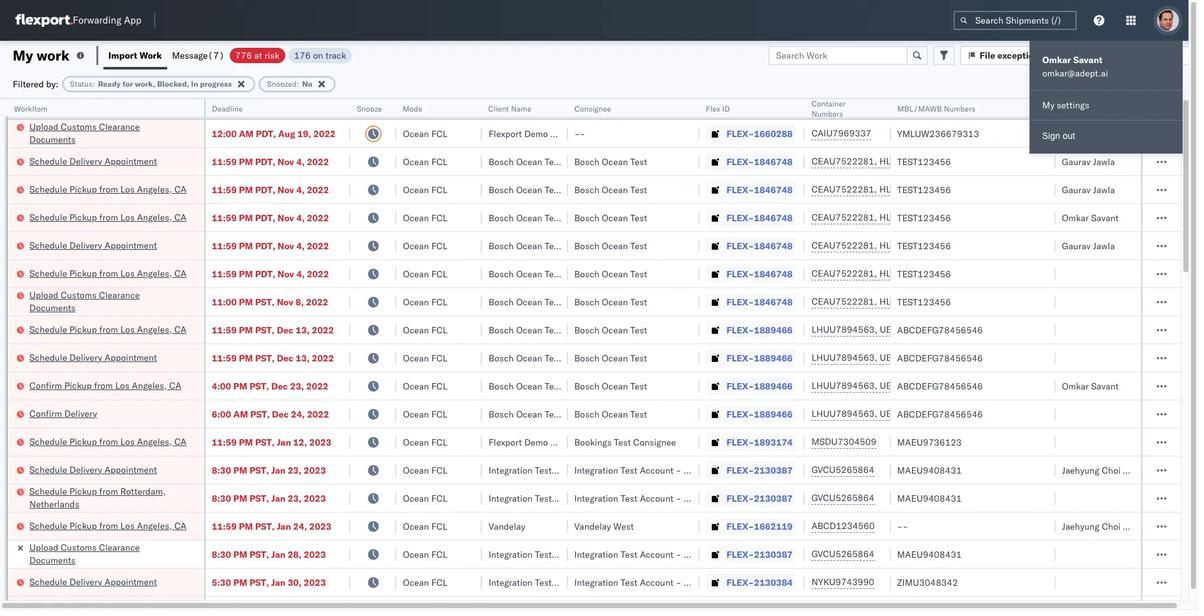 Task type: describe. For each thing, give the bounding box(es) containing it.
flex-1662119
[[727, 521, 793, 533]]

8,
[[296, 297, 304, 308]]

2023 right 28,
[[304, 549, 326, 561]]

15 fcl from the top
[[431, 521, 448, 533]]

5 schedule from the top
[[29, 268, 67, 279]]

flex
[[706, 104, 721, 114]]

2 test123456 from the top
[[897, 184, 951, 196]]

3 jawla from the top
[[1093, 184, 1115, 196]]

1 schedule pickup from los angeles, ca button from the top
[[29, 183, 187, 197]]

2130384
[[754, 577, 793, 589]]

numbers for container numbers
[[812, 109, 843, 119]]

13 ocean fcl from the top
[[403, 465, 448, 477]]

1889466 for confirm delivery
[[754, 409, 793, 420]]

11:59 for 5th schedule pickup from los angeles, ca button from the bottom of the page
[[212, 212, 237, 224]]

flexport for --
[[489, 128, 522, 139]]

24, for 2022
[[291, 409, 305, 420]]

2 schedule delivery appointment button from the top
[[29, 239, 157, 253]]

5 ocean fcl from the top
[[403, 240, 448, 252]]

2 ocean fcl from the top
[[403, 156, 448, 168]]

workitem
[[14, 104, 47, 114]]

8 flex- from the top
[[727, 325, 754, 336]]

10 fcl from the top
[[431, 381, 448, 392]]

3 schedule from the top
[[29, 212, 67, 223]]

6 1846748 from the top
[[754, 297, 793, 308]]

pst, up 6:00 am pst, dec 24, 2022
[[250, 381, 269, 392]]

2 jawla from the top
[[1093, 156, 1115, 168]]

6:00
[[212, 409, 231, 420]]

8:30 pm pst, jan 28, 2023
[[212, 549, 326, 561]]

clearance for 11:00 pm pst, nov 8, 2022
[[99, 290, 140, 301]]

track
[[326, 49, 346, 61]]

my work
[[13, 46, 69, 64]]

4 schedule from the top
[[29, 240, 67, 251]]

pst, up 4:00 pm pst, dec 23, 2022
[[255, 353, 275, 364]]

3 schedule pickup from los angeles, ca button from the top
[[29, 267, 187, 281]]

batch action button
[[1106, 46, 1190, 65]]

4, for 2nd schedule pickup from los angeles, ca link from the top of the page
[[296, 212, 305, 224]]

1 11:59 from the top
[[212, 156, 237, 168]]

1662119
[[754, 521, 793, 533]]

consignee inside button
[[574, 104, 611, 114]]

resize handle column header for mbl/mawb numbers
[[1040, 99, 1056, 611]]

mbl/mawb
[[897, 104, 942, 114]]

flex-1846748 for upload customs clearance documents 'link' for 11:00 pm pst, nov 8, 2022
[[727, 297, 793, 308]]

8 ocean fcl from the top
[[403, 325, 448, 336]]

flex-1846748 for 4th schedule pickup from los angeles, ca link from the bottom of the page
[[727, 268, 793, 280]]

resize handle column header for consignee
[[685, 99, 700, 611]]

2 13, from the top
[[296, 353, 310, 364]]

4 schedule pickup from los angeles, ca link from the top
[[29, 323, 187, 336]]

vandelay for vandelay west
[[574, 521, 611, 533]]

forwarding app
[[73, 14, 142, 26]]

4:00
[[212, 381, 231, 392]]

omkar for abcdefg78456546
[[1062, 381, 1089, 392]]

confirm for confirm pickup from los angeles, ca
[[29, 380, 62, 392]]

lhuu7894563, for confirm pickup from los angeles, ca
[[812, 381, 878, 392]]

2 hlxu8034992 from the top
[[947, 184, 1010, 195]]

30,
[[288, 577, 302, 589]]

3 ceau7522281, hlxu6269489, hlxu8034992 from the top
[[812, 212, 1010, 223]]

1889466 for schedule delivery appointment
[[754, 353, 793, 364]]

angeles, for third schedule pickup from los angeles, ca link from the bottom
[[137, 324, 172, 335]]

los for 5th schedule pickup from los angeles, ca button from the bottom of the page
[[120, 212, 135, 223]]

pickup for 1st schedule pickup from los angeles, ca link from the top
[[69, 184, 97, 195]]

3 1846748 from the top
[[754, 212, 793, 224]]

msdu7304509
[[812, 437, 877, 448]]

1 flex-1889466 from the top
[[727, 325, 793, 336]]

Search Shipments (/) text field
[[954, 11, 1077, 30]]

3 hlxu8034992 from the top
[[947, 212, 1010, 223]]

message (7)
[[172, 49, 224, 61]]

abcd1234560
[[812, 521, 875, 532]]

9 fcl from the top
[[431, 353, 448, 364]]

appointment for schedule delivery appointment link corresponding to 4th schedule delivery appointment button from the top of the page
[[105, 464, 157, 476]]

16 ocean fcl from the top
[[403, 549, 448, 561]]

1 lhuu7894563, uetu5238478 from the top
[[812, 324, 942, 336]]

los for 4th schedule pickup from los angeles, ca button from the bottom
[[120, 268, 135, 279]]

file exception
[[980, 49, 1039, 61]]

pst, down 11:00 pm pst, nov 8, 2022
[[255, 325, 275, 336]]

abcdefg78456546 for schedule delivery appointment
[[897, 353, 983, 364]]

2 ceau7522281, hlxu6269489, hlxu8034992 from the top
[[812, 184, 1010, 195]]

confirm pickup from los angeles, ca
[[29, 380, 181, 392]]

4 schedule delivery appointment from the top
[[29, 464, 157, 476]]

west
[[614, 521, 634, 533]]

8 fcl from the top
[[431, 325, 448, 336]]

12:00
[[212, 128, 237, 139]]

ca for first schedule pickup from los angeles, ca link from the bottom of the page
[[174, 521, 187, 532]]

pst, up 11:59 pm pst, jan 24, 2023
[[250, 493, 269, 505]]

my for my work
[[13, 46, 33, 64]]

flex-1893174
[[727, 437, 793, 448]]

maeu9736123
[[897, 437, 962, 448]]

1 ocean fcl from the top
[[403, 128, 448, 139]]

lhuu7894563, for schedule delivery appointment
[[812, 352, 878, 364]]

omkar inside omkar savant omkar@adept.ai
[[1043, 54, 1071, 66]]

11:59 for 3rd schedule pickup from los angeles, ca button from the bottom of the page
[[212, 325, 237, 336]]

filtered
[[13, 78, 44, 90]]

13 flex- from the top
[[727, 465, 754, 477]]

5 schedule pickup from los angeles, ca button from the top
[[29, 436, 187, 450]]

ceau7522281, for 11:00 pm pst, nov 8, 2022 upload customs clearance documents button
[[812, 296, 877, 308]]

(7)
[[208, 49, 224, 61]]

3 documents from the top
[[29, 555, 76, 567]]

client name
[[489, 104, 532, 114]]

import work button
[[103, 41, 167, 70]]

5:30
[[212, 577, 231, 589]]

upload customs clearance documents link for 11:00 pm pst, nov 8, 2022
[[29, 289, 188, 314]]

confirm delivery button
[[29, 408, 97, 422]]

on
[[313, 49, 323, 61]]

schedule pickup from los angeles, ca for 1st schedule pickup from los angeles, ca link from the top
[[29, 184, 187, 195]]

1660288
[[754, 128, 793, 139]]

caiu7969337
[[812, 128, 872, 139]]

lhuu7894563, for confirm delivery
[[812, 409, 878, 420]]

ymluw236679313
[[897, 128, 979, 139]]

flex-2130384
[[727, 577, 793, 589]]

bookings test consignee
[[574, 437, 676, 448]]

1 gaurav from the top
[[1062, 128, 1091, 139]]

origin
[[1150, 465, 1175, 477]]

mbl/mawb numbers button
[[891, 102, 1043, 114]]

11:59 pm pdt, nov 4, 2022 for 4th schedule pickup from los angeles, ca link from the bottom of the page
[[212, 268, 329, 280]]

forwarding
[[73, 14, 121, 26]]

2 karl from the top
[[684, 493, 700, 505]]

schedule pickup from los angeles, ca for first schedule pickup from los angeles, ca link from the bottom of the page
[[29, 521, 187, 532]]

container numbers
[[812, 99, 846, 119]]

lhuu7894563, uetu5238478 for confirm delivery
[[812, 409, 942, 420]]

28,
[[288, 549, 302, 561]]

6 test123456 from the top
[[897, 297, 951, 308]]

work,
[[135, 79, 155, 88]]

snoozed : no
[[267, 79, 312, 88]]

agent
[[1177, 465, 1198, 477]]

pst, down 4:00 pm pst, dec 23, 2022
[[250, 409, 270, 420]]

schedule pickup from rotterdam, netherlands
[[29, 486, 166, 510]]

4 ocean fcl from the top
[[403, 212, 448, 224]]

vandelay west
[[574, 521, 634, 533]]

import work
[[108, 49, 162, 61]]

pst, down 8:30 pm pst, jan 28, 2023 at the left bottom of the page
[[250, 577, 269, 589]]

angeles, for first schedule pickup from los angeles, ca link from the bottom of the page
[[137, 521, 172, 532]]

1 lhuu7894563, from the top
[[812, 324, 878, 336]]

15 ocean fcl from the top
[[403, 521, 448, 533]]

5 test123456 from the top
[[897, 268, 951, 280]]

1 gaurav jawla from the top
[[1062, 128, 1115, 139]]

am for pdt,
[[239, 128, 254, 139]]

2 gaurav from the top
[[1062, 156, 1091, 168]]

4 ceau7522281, from the top
[[812, 240, 877, 252]]

0 horizontal spatial --
[[574, 128, 585, 139]]

flex-1846748 for 1st schedule pickup from los angeles, ca link from the top
[[727, 184, 793, 196]]

resize handle column header for client name
[[553, 99, 568, 611]]

4:00 pm pst, dec 23, 2022
[[212, 381, 328, 392]]

from for third schedule pickup from los angeles, ca link from the bottom
[[99, 324, 118, 335]]

10 flex- from the top
[[727, 381, 754, 392]]

3 customs from the top
[[61, 542, 97, 554]]

11:59 pm pst, jan 12, 2023
[[212, 437, 332, 448]]

1 account from the top
[[640, 465, 674, 477]]

3 upload from the top
[[29, 542, 58, 554]]

aug
[[278, 128, 295, 139]]

11 resize handle column header from the left
[[1166, 99, 1181, 611]]

11:59 pm pst, jan 24, 2023
[[212, 521, 332, 533]]

1 fcl from the top
[[431, 128, 448, 139]]

1 karl from the top
[[684, 465, 700, 477]]

batch
[[1126, 49, 1151, 61]]

jan up 11:59 pm pst, jan 24, 2023
[[271, 493, 286, 505]]

11:59 pm pdt, nov 4, 2022 for 1st schedule pickup from los angeles, ca link from the top
[[212, 184, 329, 196]]

flex-1889466 for confirm delivery
[[727, 409, 793, 420]]

appointment for fifth schedule delivery appointment button from the top's schedule delivery appointment link
[[105, 577, 157, 588]]

4 karl from the top
[[684, 577, 700, 589]]

name
[[511, 104, 532, 114]]

out
[[1063, 131, 1075, 141]]

1 ceau7522281, hlxu6269489, hlxu8034992 from the top
[[812, 156, 1010, 167]]

4, for 1st schedule pickup from los angeles, ca link from the top
[[296, 184, 305, 196]]

776
[[235, 49, 252, 61]]

flex-1889466 for confirm pickup from los angeles, ca
[[727, 381, 793, 392]]

schedule pickup from rotterdam, link
[[29, 598, 188, 611]]

confirm pickup from los angeles, ca link
[[29, 380, 181, 392]]

ca for third schedule pickup from los angeles, ca link from the bottom
[[174, 324, 187, 335]]

pickup for second schedule pickup from los angeles, ca link from the bottom
[[69, 436, 97, 448]]

abcdefg78456546 for confirm delivery
[[897, 409, 983, 420]]

3 integration from the top
[[574, 549, 618, 561]]

from for schedule pickup from rotterdam, link
[[99, 599, 118, 610]]

1 8:30 pm pst, jan 23, 2023 from the top
[[212, 465, 326, 477]]

status
[[70, 79, 92, 88]]

nov for 4th schedule pickup from los angeles, ca link from the bottom of the page
[[278, 268, 294, 280]]

vandelay for vandelay
[[489, 521, 526, 533]]

7 ocean fcl from the top
[[403, 297, 448, 308]]

pickup for the confirm pickup from los angeles, ca link
[[64, 380, 92, 392]]

Search Work text field
[[769, 46, 908, 65]]

work
[[37, 46, 69, 64]]

angeles, for second schedule pickup from los angeles, ca link from the bottom
[[137, 436, 172, 448]]

17 fcl from the top
[[431, 577, 448, 589]]

resize handle column header for mode
[[467, 99, 482, 611]]

import
[[108, 49, 137, 61]]

deadline
[[212, 104, 243, 114]]

confirm for confirm delivery
[[29, 408, 62, 420]]

hlxu6269489, for first schedule pickup from los angeles, ca button from the top of the page
[[880, 184, 945, 195]]

17 flex- from the top
[[727, 577, 754, 589]]

1 schedule delivery appointment button from the top
[[29, 155, 157, 169]]

11:59 for second schedule pickup from los angeles, ca button from the bottom of the page
[[212, 437, 237, 448]]

confirm pickup from los angeles, ca button
[[29, 380, 181, 394]]

ca for 1st schedule pickup from los angeles, ca link from the top
[[174, 184, 187, 195]]

pst, up 5:30 pm pst, jan 30, 2023
[[250, 549, 269, 561]]

1 8:30 from the top
[[212, 465, 231, 477]]

1 abcdefg78456546 from the top
[[897, 325, 983, 336]]

client name button
[[482, 102, 555, 114]]

3 upload customs clearance documents link from the top
[[29, 542, 188, 567]]

resize handle column header for deadline
[[335, 99, 350, 611]]

pickup for schedule pickup from rotterdam, link
[[69, 599, 97, 610]]

zimu3048342
[[897, 577, 958, 589]]

1 integration test account - karl lagerfeld from the top
[[574, 465, 741, 477]]

12,
[[293, 437, 307, 448]]

schedule pickup from rotterdam, netherlands button
[[29, 486, 188, 512]]

rotterdam, for schedule pickup from rotterdam,
[[120, 599, 166, 610]]

13 fcl from the top
[[431, 465, 448, 477]]

2 lagerfeld from the top
[[703, 493, 741, 505]]

1 flex- from the top
[[727, 128, 754, 139]]

9 schedule from the top
[[29, 464, 67, 476]]

4 1846748 from the top
[[754, 240, 793, 252]]

6 fcl from the top
[[431, 268, 448, 280]]

1 1846748 from the top
[[754, 156, 793, 168]]

batch action
[[1126, 49, 1182, 61]]

by:
[[46, 78, 58, 90]]

client
[[489, 104, 509, 114]]

flex-1889466 for schedule delivery appointment
[[727, 353, 793, 364]]

11:59 pm pdt, nov 4, 2022 for 2nd schedule pickup from los angeles, ca link from the top of the page
[[212, 212, 329, 224]]

flex id
[[706, 104, 730, 114]]

schedule pickup from rotterdam,
[[29, 599, 166, 611]]

6 ocean fcl from the top
[[403, 268, 448, 280]]

12 ocean fcl from the top
[[403, 437, 448, 448]]

nov for upload customs clearance documents 'link' for 11:00 pm pst, nov 8, 2022
[[277, 297, 293, 308]]

2 schedule delivery appointment from the top
[[29, 240, 157, 251]]

pst, left 8,
[[255, 297, 275, 308]]

1 lagerfeld from the top
[[703, 465, 741, 477]]

in
[[191, 79, 198, 88]]

10 ocean fcl from the top
[[403, 381, 448, 392]]

6 schedule pickup from los angeles, ca button from the top
[[29, 520, 187, 534]]

2023 up 11:59 pm pst, jan 24, 2023
[[304, 493, 326, 505]]

flex-1660288
[[727, 128, 793, 139]]

confirm delivery link
[[29, 408, 97, 420]]

nyku9743990
[[812, 577, 874, 589]]

pickup for schedule pickup from rotterdam, netherlands "link"
[[69, 486, 97, 498]]

schedule delivery appointment link for 1st schedule delivery appointment button from the top of the page
[[29, 155, 157, 168]]

flexport demo consignee for bookings
[[489, 437, 593, 448]]

4 fcl from the top
[[431, 212, 448, 224]]

rotterdam, for schedule pickup from rotterdam, netherlands
[[120, 486, 166, 498]]

176
[[294, 49, 311, 61]]

upload for 12:00 am pdt, aug 19, 2022
[[29, 121, 58, 132]]

2 integration from the top
[[574, 493, 618, 505]]

12 fcl from the top
[[431, 437, 448, 448]]

omkar for test123456
[[1062, 212, 1089, 224]]

hlxu6269489, for 5th schedule pickup from los angeles, ca button from the bottom of the page
[[880, 212, 945, 223]]

5:30 pm pst, jan 30, 2023
[[212, 577, 326, 589]]

15 flex- from the top
[[727, 521, 754, 533]]

container numbers button
[[805, 96, 878, 119]]

776 at risk
[[235, 49, 279, 61]]

pst, up 8:30 pm pst, jan 28, 2023 at the left bottom of the page
[[255, 521, 275, 533]]



Task type: locate. For each thing, give the bounding box(es) containing it.
1 upload from the top
[[29, 121, 58, 132]]

1 ceau7522281, from the top
[[812, 156, 877, 167]]

exception
[[998, 49, 1039, 61]]

1 vertical spatial flexport
[[489, 437, 522, 448]]

mode
[[403, 104, 423, 114]]

flexport demo consignee for -
[[489, 128, 593, 139]]

3 flex- from the top
[[727, 184, 754, 196]]

schedule delivery appointment link for 3rd schedule delivery appointment button from the top
[[29, 351, 157, 364]]

8:30 pm pst, jan 23, 2023 down "11:59 pm pst, jan 12, 2023"
[[212, 465, 326, 477]]

sign out
[[1043, 131, 1075, 141]]

17 ocean fcl from the top
[[403, 577, 448, 589]]

1 vertical spatial am
[[233, 409, 248, 420]]

abcdefg78456546 for confirm pickup from los angeles, ca
[[897, 381, 983, 392]]

2 documents from the top
[[29, 302, 76, 314]]

account
[[640, 465, 674, 477], [640, 493, 674, 505], [640, 549, 674, 561], [640, 577, 674, 589]]

bookings
[[574, 437, 612, 448]]

0 vertical spatial maeu9408431
[[897, 465, 962, 477]]

9 resize handle column header from the left
[[1040, 99, 1056, 611]]

11:00
[[212, 297, 237, 308]]

1 vertical spatial 13,
[[296, 353, 310, 364]]

1 horizontal spatial :
[[297, 79, 299, 88]]

6 ceau7522281, from the top
[[812, 296, 877, 308]]

pickup for third schedule pickup from los angeles, ca link from the bottom
[[69, 324, 97, 335]]

workitem button
[[8, 102, 191, 114]]

progress
[[200, 79, 232, 88]]

flex-1846748
[[727, 156, 793, 168], [727, 184, 793, 196], [727, 212, 793, 224], [727, 240, 793, 252], [727, 268, 793, 280], [727, 297, 793, 308]]

2130387 down 1893174
[[754, 465, 793, 477]]

schedule pickup from rotterdam, button
[[29, 598, 188, 611]]

ceau7522281, for 5th schedule pickup from los angeles, ca button from the bottom of the page
[[812, 212, 877, 223]]

pst, down 6:00 am pst, dec 24, 2022
[[255, 437, 275, 448]]

24, for 2023
[[293, 521, 307, 533]]

at
[[254, 49, 262, 61]]

ca for 4th schedule pickup from los angeles, ca link from the bottom of the page
[[174, 268, 187, 279]]

4 11:59 from the top
[[212, 240, 237, 252]]

file exception button
[[960, 46, 1048, 65], [960, 46, 1048, 65]]

2 flex-2130387 from the top
[[727, 493, 793, 505]]

0 vertical spatial clearance
[[99, 121, 140, 132]]

dec up "11:59 pm pst, jan 12, 2023"
[[272, 409, 289, 420]]

3 8:30 from the top
[[212, 549, 231, 561]]

1 vertical spatial 2130387
[[754, 493, 793, 505]]

1 vertical spatial confirm
[[29, 408, 62, 420]]

4 flex-1846748 from the top
[[727, 240, 793, 252]]

1 appointment from the top
[[105, 155, 157, 167]]

consignee button
[[568, 102, 687, 114]]

0 vertical spatial 11:59 pm pst, dec 13, 2022
[[212, 325, 334, 336]]

flex-1846748 button
[[706, 153, 795, 171], [706, 153, 795, 171], [706, 181, 795, 199], [706, 181, 795, 199], [706, 209, 795, 227], [706, 209, 795, 227], [706, 237, 795, 255], [706, 237, 795, 255], [706, 265, 795, 283], [706, 265, 795, 283], [706, 293, 795, 311], [706, 293, 795, 311]]

1 vertical spatial demo
[[524, 437, 548, 448]]

5 schedule pickup from los angeles, ca from the top
[[29, 436, 187, 448]]

1 vertical spatial 23,
[[288, 465, 302, 477]]

0 horizontal spatial vandelay
[[489, 521, 526, 533]]

4 appointment from the top
[[105, 464, 157, 476]]

23, up 6:00 am pst, dec 24, 2022
[[290, 381, 304, 392]]

: left no at the top left of the page
[[297, 79, 299, 88]]

0 vertical spatial 13,
[[296, 325, 310, 336]]

1 1889466 from the top
[[754, 325, 793, 336]]

: for status
[[92, 79, 95, 88]]

3 schedule delivery appointment from the top
[[29, 352, 157, 364]]

schedule inside 'schedule pickup from rotterdam, netherlands'
[[29, 486, 67, 498]]

176 on track
[[294, 49, 346, 61]]

1893174
[[754, 437, 793, 448]]

jan down "11:59 pm pst, jan 12, 2023"
[[271, 465, 286, 477]]

13, down 8,
[[296, 325, 310, 336]]

confirm inside confirm delivery link
[[29, 408, 62, 420]]

0 vertical spatial upload customs clearance documents
[[29, 121, 140, 145]]

filtered by:
[[13, 78, 58, 90]]

9 ocean fcl from the top
[[403, 353, 448, 364]]

omkar savant for ceau7522281, hlxu6269489, hlxu8034992
[[1062, 212, 1119, 224]]

gvcu5265864 down msdu7304509
[[812, 465, 875, 476]]

schedule delivery appointment button
[[29, 155, 157, 169], [29, 239, 157, 253], [29, 351, 157, 366], [29, 464, 157, 478], [29, 576, 157, 590]]

pickup for 4th schedule pickup from los angeles, ca link from the bottom of the page
[[69, 268, 97, 279]]

1 vertical spatial omkar
[[1062, 212, 1089, 224]]

0 vertical spatial --
[[574, 128, 585, 139]]

1 horizontal spatial numbers
[[944, 104, 975, 114]]

8:30 pm pst, jan 23, 2023
[[212, 465, 326, 477], [212, 493, 326, 505]]

3 gaurav from the top
[[1062, 184, 1091, 196]]

11:59 for sixth schedule pickup from los angeles, ca button from the top
[[212, 521, 237, 533]]

choi
[[1102, 465, 1121, 477]]

1 vertical spatial upload customs clearance documents link
[[29, 289, 188, 314]]

13, up 4:00 pm pst, dec 23, 2022
[[296, 353, 310, 364]]

my up filtered
[[13, 46, 33, 64]]

4 jawla from the top
[[1093, 240, 1115, 252]]

upload customs clearance documents button for 11:00 pm pst, nov 8, 2022
[[29, 289, 188, 316]]

: left "ready"
[[92, 79, 95, 88]]

upload for 11:00 pm pst, nov 8, 2022
[[29, 290, 58, 301]]

4, for 4th schedule pickup from los angeles, ca link from the bottom of the page
[[296, 268, 305, 280]]

2 fcl from the top
[[431, 156, 448, 168]]

flex-1846748 for 2nd schedule pickup from los angeles, ca link from the top of the page
[[727, 212, 793, 224]]

ready
[[98, 79, 121, 88]]

1 integration from the top
[[574, 465, 618, 477]]

savant for ceau7522281, hlxu6269489, hlxu8034992
[[1091, 212, 1119, 224]]

3 uetu5238478 from the top
[[880, 381, 942, 392]]

schedule delivery appointment
[[29, 155, 157, 167], [29, 240, 157, 251], [29, 352, 157, 364], [29, 464, 157, 476], [29, 577, 157, 588]]

ca for the confirm pickup from los angeles, ca link
[[169, 380, 181, 392]]

lagerfeld
[[703, 465, 741, 477], [703, 493, 741, 505], [703, 549, 741, 561], [703, 577, 741, 589]]

jan left 30,
[[271, 577, 286, 589]]

2023 right 30,
[[304, 577, 326, 589]]

12 schedule from the top
[[29, 577, 67, 588]]

-- right abcd1234560
[[897, 521, 908, 533]]

5 ceau7522281, from the top
[[812, 268, 877, 280]]

documents for 12:00
[[29, 134, 76, 145]]

confirm inside the confirm pickup from los angeles, ca link
[[29, 380, 62, 392]]

7 fcl from the top
[[431, 297, 448, 308]]

gvcu5265864 up abcd1234560
[[812, 493, 875, 504]]

for
[[123, 79, 133, 88]]

pm
[[239, 156, 253, 168], [239, 184, 253, 196], [239, 212, 253, 224], [239, 240, 253, 252], [239, 268, 253, 280], [239, 297, 253, 308], [239, 325, 253, 336], [239, 353, 253, 364], [233, 381, 247, 392], [239, 437, 253, 448], [233, 465, 247, 477], [233, 493, 247, 505], [239, 521, 253, 533], [233, 549, 247, 561], [233, 577, 247, 589]]

integration
[[574, 465, 618, 477], [574, 493, 618, 505], [574, 549, 618, 561], [574, 577, 618, 589]]

23,
[[290, 381, 304, 392], [288, 465, 302, 477], [288, 493, 302, 505]]

24, up 28,
[[293, 521, 307, 533]]

mbl/mawb numbers
[[897, 104, 975, 114]]

1889466
[[754, 325, 793, 336], [754, 353, 793, 364], [754, 381, 793, 392], [754, 409, 793, 420]]

5 fcl from the top
[[431, 240, 448, 252]]

0 vertical spatial omkar savant
[[1062, 212, 1119, 224]]

my left settings
[[1043, 100, 1055, 111]]

24, up 12,
[[291, 409, 305, 420]]

3 2130387 from the top
[[754, 549, 793, 561]]

1 vertical spatial my
[[1043, 100, 1055, 111]]

7 resize handle column header from the left
[[790, 99, 805, 611]]

my for my settings
[[1043, 100, 1055, 111]]

snooze
[[357, 104, 382, 114]]

1 vertical spatial maeu9408431
[[897, 493, 962, 505]]

3 abcdefg78456546 from the top
[[897, 381, 983, 392]]

savant inside omkar savant omkar@adept.ai
[[1073, 54, 1103, 66]]

0 vertical spatial 2130387
[[754, 465, 793, 477]]

hlxu6269489, for 4th schedule pickup from los angeles, ca button from the bottom
[[880, 268, 945, 280]]

savant for lhuu7894563, uetu5238478
[[1091, 381, 1119, 392]]

0 vertical spatial confirm
[[29, 380, 62, 392]]

4 test123456 from the top
[[897, 240, 951, 252]]

los for second schedule pickup from los angeles, ca button from the bottom of the page
[[120, 436, 135, 448]]

3 ocean fcl from the top
[[403, 184, 448, 196]]

2 vertical spatial 23,
[[288, 493, 302, 505]]

work
[[140, 49, 162, 61]]

dec up 4:00 pm pst, dec 23, 2022
[[277, 353, 294, 364]]

2130387 down 1662119
[[754, 549, 793, 561]]

ceau7522281, for first schedule pickup from los angeles, ca button from the top of the page
[[812, 184, 877, 195]]

jan
[[277, 437, 291, 448], [271, 465, 286, 477], [271, 493, 286, 505], [277, 521, 291, 533], [271, 549, 286, 561], [271, 577, 286, 589]]

fcl
[[431, 128, 448, 139], [431, 156, 448, 168], [431, 184, 448, 196], [431, 212, 448, 224], [431, 240, 448, 252], [431, 268, 448, 280], [431, 297, 448, 308], [431, 325, 448, 336], [431, 353, 448, 364], [431, 381, 448, 392], [431, 409, 448, 420], [431, 437, 448, 448], [431, 465, 448, 477], [431, 493, 448, 505], [431, 521, 448, 533], [431, 549, 448, 561], [431, 577, 448, 589]]

0 vertical spatial flexport
[[489, 128, 522, 139]]

11 ocean fcl from the top
[[403, 409, 448, 420]]

2 vertical spatial customs
[[61, 542, 97, 554]]

ocean fcl
[[403, 128, 448, 139], [403, 156, 448, 168], [403, 184, 448, 196], [403, 212, 448, 224], [403, 240, 448, 252], [403, 268, 448, 280], [403, 297, 448, 308], [403, 325, 448, 336], [403, 353, 448, 364], [403, 381, 448, 392], [403, 409, 448, 420], [403, 437, 448, 448], [403, 465, 448, 477], [403, 493, 448, 505], [403, 521, 448, 533], [403, 549, 448, 561], [403, 577, 448, 589]]

file
[[980, 49, 995, 61]]

from for first schedule pickup from los angeles, ca link from the bottom of the page
[[99, 521, 118, 532]]

flex id button
[[700, 102, 793, 114]]

numbers inside container numbers
[[812, 109, 843, 119]]

-- down consignee button
[[574, 128, 585, 139]]

jaehyung choi - test origin agent
[[1062, 465, 1198, 477]]

0 vertical spatial rotterdam,
[[120, 486, 166, 498]]

dec
[[277, 325, 294, 336], [277, 353, 294, 364], [271, 381, 288, 392], [272, 409, 289, 420]]

4 schedule pickup from los angeles, ca button from the top
[[29, 323, 187, 337]]

gaurav jawla
[[1062, 128, 1115, 139], [1062, 156, 1115, 168], [1062, 184, 1115, 196], [1062, 240, 1115, 252]]

1 vertical spatial 8:30
[[212, 493, 231, 505]]

0 vertical spatial gvcu5265864
[[812, 465, 875, 476]]

1 horizontal spatial vandelay
[[574, 521, 611, 533]]

am right the 12:00
[[239, 128, 254, 139]]

2 vertical spatial clearance
[[99, 542, 140, 554]]

0 vertical spatial documents
[[29, 134, 76, 145]]

appointment for schedule delivery appointment link for 3rd schedule delivery appointment button from the top
[[105, 352, 157, 364]]

gaurav
[[1062, 128, 1091, 139], [1062, 156, 1091, 168], [1062, 184, 1091, 196], [1062, 240, 1091, 252]]

0 vertical spatial 8:30 pm pst, jan 23, 2023
[[212, 465, 326, 477]]

2 vertical spatial upload customs clearance documents link
[[29, 542, 188, 567]]

flexport
[[489, 128, 522, 139], [489, 437, 522, 448]]

customs for 11:00 pm pst, nov 8, 2022
[[61, 290, 97, 301]]

2 abcdefg78456546 from the top
[[897, 353, 983, 364]]

pdt,
[[256, 128, 276, 139], [255, 156, 275, 168], [255, 184, 275, 196], [255, 212, 275, 224], [255, 240, 275, 252], [255, 268, 275, 280]]

1 vertical spatial upload customs clearance documents button
[[29, 289, 188, 316]]

flex-2130387 up flex-1662119
[[727, 493, 793, 505]]

10 resize handle column header from the left
[[1126, 99, 1142, 611]]

1 11:59 pm pst, dec 13, 2022 from the top
[[212, 325, 334, 336]]

uetu5238478 for schedule delivery appointment
[[880, 352, 942, 364]]

schedule pickup from los angeles, ca
[[29, 184, 187, 195], [29, 212, 187, 223], [29, 268, 187, 279], [29, 324, 187, 335], [29, 436, 187, 448], [29, 521, 187, 532]]

confirm delivery
[[29, 408, 97, 420]]

11:59 pm pst, dec 13, 2022 down 11:00 pm pst, nov 8, 2022
[[212, 325, 334, 336]]

1846748
[[754, 156, 793, 168], [754, 184, 793, 196], [754, 212, 793, 224], [754, 240, 793, 252], [754, 268, 793, 280], [754, 297, 793, 308]]

2 8:30 from the top
[[212, 493, 231, 505]]

1 vertical spatial rotterdam,
[[120, 599, 166, 610]]

delivery inside button
[[64, 408, 97, 420]]

: for snoozed
[[297, 79, 299, 88]]

uetu5238478 for confirm pickup from los angeles, ca
[[880, 381, 942, 392]]

0 vertical spatial omkar
[[1043, 54, 1071, 66]]

2 integration test account - karl lagerfeld from the top
[[574, 493, 741, 505]]

rotterdam, inside 'schedule pickup from rotterdam, netherlands'
[[120, 486, 166, 498]]

23, up 11:59 pm pst, jan 24, 2023
[[288, 493, 302, 505]]

schedule inside schedule pickup from rotterdam,
[[29, 599, 67, 610]]

dec down 11:00 pm pst, nov 8, 2022
[[277, 325, 294, 336]]

5 schedule pickup from los angeles, ca link from the top
[[29, 436, 187, 448]]

angeles, for 1st schedule pickup from los angeles, ca link from the top
[[137, 184, 172, 195]]

6 ceau7522281, hlxu6269489, hlxu8034992 from the top
[[812, 296, 1010, 308]]

4 account from the top
[[640, 577, 674, 589]]

ca for 2nd schedule pickup from los angeles, ca link from the top of the page
[[174, 212, 187, 223]]

1 demo from the top
[[524, 128, 548, 139]]

1 vertical spatial 24,
[[293, 521, 307, 533]]

jawla
[[1093, 128, 1115, 139], [1093, 156, 1115, 168], [1093, 184, 1115, 196], [1093, 240, 1115, 252]]

8:30 down "6:00"
[[212, 465, 231, 477]]

1 vertical spatial 8:30 pm pst, jan 23, 2023
[[212, 493, 326, 505]]

2 vertical spatial omkar
[[1062, 381, 1089, 392]]

1 13, from the top
[[296, 325, 310, 336]]

2023 right 12,
[[309, 437, 332, 448]]

am for pst,
[[233, 409, 248, 420]]

sign out button
[[1030, 123, 1183, 149]]

2 vertical spatial savant
[[1091, 381, 1119, 392]]

1 vertical spatial documents
[[29, 302, 76, 314]]

nov for 2nd schedule pickup from los angeles, ca link from the top of the page
[[278, 212, 294, 224]]

3 hlxu6269489, from the top
[[880, 212, 945, 223]]

resize handle column header
[[189, 99, 204, 611], [335, 99, 350, 611], [381, 99, 397, 611], [467, 99, 482, 611], [553, 99, 568, 611], [685, 99, 700, 611], [790, 99, 805, 611], [876, 99, 891, 611], [1040, 99, 1056, 611], [1126, 99, 1142, 611], [1166, 99, 1181, 611]]

flex-2130387 button
[[706, 462, 795, 480], [706, 462, 795, 480], [706, 490, 795, 508], [706, 490, 795, 508], [706, 546, 795, 564], [706, 546, 795, 564]]

1 vertical spatial savant
[[1091, 212, 1119, 224]]

0 vertical spatial customs
[[61, 121, 97, 132]]

2 vertical spatial flex-2130387
[[727, 549, 793, 561]]

2 upload customs clearance documents link from the top
[[29, 289, 188, 314]]

11 flex- from the top
[[727, 409, 754, 420]]

1 vertical spatial upload
[[29, 290, 58, 301]]

container
[[812, 99, 846, 109]]

2 vertical spatial maeu9408431
[[897, 549, 962, 561]]

1 schedule pickup from los angeles, ca link from the top
[[29, 183, 187, 196]]

4 integration from the top
[[574, 577, 618, 589]]

1 2130387 from the top
[[754, 465, 793, 477]]

0 vertical spatial am
[[239, 128, 254, 139]]

uetu5238478
[[880, 324, 942, 336], [880, 352, 942, 364], [880, 381, 942, 392], [880, 409, 942, 420]]

0 vertical spatial demo
[[524, 128, 548, 139]]

19,
[[297, 128, 311, 139]]

2 vertical spatial 2130387
[[754, 549, 793, 561]]

5 flex-1846748 from the top
[[727, 268, 793, 280]]

numbers down container
[[812, 109, 843, 119]]

pst,
[[255, 297, 275, 308], [255, 325, 275, 336], [255, 353, 275, 364], [250, 381, 269, 392], [250, 409, 270, 420], [255, 437, 275, 448], [250, 465, 269, 477], [250, 493, 269, 505], [255, 521, 275, 533], [250, 549, 269, 561], [250, 577, 269, 589]]

hlxu6269489,
[[880, 156, 945, 167], [880, 184, 945, 195], [880, 212, 945, 223], [880, 240, 945, 252], [880, 268, 945, 280], [880, 296, 945, 308]]

flex-1889466
[[727, 325, 793, 336], [727, 353, 793, 364], [727, 381, 793, 392], [727, 409, 793, 420]]

1 vertical spatial omkar savant
[[1062, 381, 1119, 392]]

pickup inside schedule pickup from rotterdam,
[[69, 599, 97, 610]]

action
[[1154, 49, 1182, 61]]

16 fcl from the top
[[431, 549, 448, 561]]

dec for schedule delivery appointment
[[277, 353, 294, 364]]

lagerfeld down flex-1662119
[[703, 549, 741, 561]]

7 schedule from the top
[[29, 352, 67, 364]]

23, for schedule delivery appointment
[[288, 465, 302, 477]]

0 vertical spatial savant
[[1073, 54, 1103, 66]]

6:00 am pst, dec 24, 2022
[[212, 409, 329, 420]]

dec up 6:00 am pst, dec 24, 2022
[[271, 381, 288, 392]]

0 vertical spatial flexport demo consignee
[[489, 128, 593, 139]]

4 flex- from the top
[[727, 212, 754, 224]]

4 gaurav jawla from the top
[[1062, 240, 1115, 252]]

3 maeu9408431 from the top
[[897, 549, 962, 561]]

flex-2130387 down flex-1893174
[[727, 465, 793, 477]]

0 horizontal spatial :
[[92, 79, 95, 88]]

schedule pickup from los angeles, ca button
[[29, 183, 187, 197], [29, 211, 187, 225], [29, 267, 187, 281], [29, 323, 187, 337], [29, 436, 187, 450], [29, 520, 187, 534]]

1 vertical spatial gvcu5265864
[[812, 493, 875, 504]]

los for 3rd schedule pickup from los angeles, ca button from the bottom of the page
[[120, 324, 135, 335]]

jan left 28,
[[271, 549, 286, 561]]

2130387 up 1662119
[[754, 493, 793, 505]]

1 vertical spatial --
[[897, 521, 908, 533]]

1 flexport demo consignee from the top
[[489, 128, 593, 139]]

3 schedule pickup from los angeles, ca link from the top
[[29, 267, 187, 280]]

message
[[172, 49, 208, 61]]

0 vertical spatial 23,
[[290, 381, 304, 392]]

0 vertical spatial my
[[13, 46, 33, 64]]

3 4, from the top
[[296, 212, 305, 224]]

lagerfeld up flex-1662119
[[703, 493, 741, 505]]

upload customs clearance documents button
[[29, 120, 188, 147], [29, 289, 188, 316]]

from for 1st schedule pickup from los angeles, ca link from the top
[[99, 184, 118, 195]]

upload customs clearance documents for 11:00 pm pst, nov 8, 2022
[[29, 290, 140, 314]]

6 11:59 from the top
[[212, 325, 237, 336]]

0 vertical spatial 8:30
[[212, 465, 231, 477]]

5 resize handle column header from the left
[[553, 99, 568, 611]]

3 flex-1846748 from the top
[[727, 212, 793, 224]]

angeles, for 4th schedule pickup from los angeles, ca link from the bottom of the page
[[137, 268, 172, 279]]

risk
[[265, 49, 279, 61]]

demo for -
[[524, 128, 548, 139]]

from inside schedule pickup from rotterdam,
[[99, 599, 118, 610]]

numbers up ymluw236679313
[[944, 104, 975, 114]]

1 hlxu6269489, from the top
[[880, 156, 945, 167]]

1 vertical spatial 11:59 pm pst, dec 13, 2022
[[212, 353, 334, 364]]

5 appointment from the top
[[105, 577, 157, 588]]

1 vertical spatial flex-2130387
[[727, 493, 793, 505]]

lagerfeld left the 2130384
[[703, 577, 741, 589]]

omkar savant omkar@adept.ai
[[1043, 54, 1108, 79]]

pickup for first schedule pickup from los angeles, ca link from the bottom of the page
[[69, 521, 97, 532]]

appointment for schedule delivery appointment link corresponding to 4th schedule delivery appointment button from the bottom
[[105, 240, 157, 251]]

omkar@adept.ai
[[1043, 68, 1108, 79]]

demo left bookings
[[524, 437, 548, 448]]

8:30 up 11:59 pm pst, jan 24, 2023
[[212, 493, 231, 505]]

los for sixth schedule pickup from los angeles, ca button from the top
[[120, 521, 135, 532]]

12 flex- from the top
[[727, 437, 754, 448]]

11:59 pm pst, dec 13, 2022 up 4:00 pm pst, dec 23, 2022
[[212, 353, 334, 364]]

2 flex- from the top
[[727, 156, 754, 168]]

2 vertical spatial 8:30
[[212, 549, 231, 561]]

2 4, from the top
[[296, 184, 305, 196]]

8:30
[[212, 465, 231, 477], [212, 493, 231, 505], [212, 549, 231, 561]]

1 gvcu5265864 from the top
[[812, 465, 875, 476]]

delivery
[[69, 155, 102, 167], [69, 240, 102, 251], [69, 352, 102, 364], [64, 408, 97, 420], [69, 464, 102, 476], [69, 577, 102, 588]]

appointment
[[105, 155, 157, 167], [105, 240, 157, 251], [105, 352, 157, 364], [105, 464, 157, 476], [105, 577, 157, 588]]

nov for 1st schedule pickup from los angeles, ca link from the top
[[278, 184, 294, 196]]

6 flex- from the top
[[727, 268, 754, 280]]

rotterdam, inside schedule pickup from rotterdam,
[[120, 599, 166, 610]]

flex-2130387
[[727, 465, 793, 477], [727, 493, 793, 505], [727, 549, 793, 561]]

1 : from the left
[[92, 79, 95, 88]]

1 vertical spatial clearance
[[99, 290, 140, 301]]

23, for confirm pickup from los angeles, ca
[[290, 381, 304, 392]]

2 vertical spatial upload customs clearance documents
[[29, 542, 140, 567]]

hlxu6269489, for 11:00 pm pst, nov 8, 2022 upload customs clearance documents button
[[880, 296, 945, 308]]

5 schedule delivery appointment button from the top
[[29, 576, 157, 590]]

settings
[[1057, 100, 1090, 111]]

3 schedule pickup from los angeles, ca from the top
[[29, 268, 187, 279]]

test
[[545, 156, 562, 168], [630, 156, 647, 168], [545, 184, 562, 196], [630, 184, 647, 196], [545, 212, 562, 224], [630, 212, 647, 224], [545, 240, 562, 252], [630, 240, 647, 252], [545, 268, 562, 280], [630, 268, 647, 280], [545, 297, 562, 308], [630, 297, 647, 308], [545, 325, 562, 336], [630, 325, 647, 336], [545, 353, 562, 364], [630, 353, 647, 364], [545, 381, 562, 392], [630, 381, 647, 392], [545, 409, 562, 420], [630, 409, 647, 420], [614, 437, 631, 448], [621, 465, 638, 477], [1131, 465, 1148, 477], [621, 493, 638, 505], [621, 549, 638, 561], [621, 577, 638, 589]]

0 vertical spatial flex-2130387
[[727, 465, 793, 477]]

1 horizontal spatial my
[[1043, 100, 1055, 111]]

bosch ocean test
[[489, 156, 562, 168], [574, 156, 647, 168], [489, 184, 562, 196], [574, 184, 647, 196], [489, 212, 562, 224], [574, 212, 647, 224], [489, 240, 562, 252], [574, 240, 647, 252], [489, 268, 562, 280], [574, 268, 647, 280], [489, 297, 562, 308], [574, 297, 647, 308], [489, 325, 562, 336], [574, 325, 647, 336], [489, 353, 562, 364], [574, 353, 647, 364], [489, 381, 562, 392], [574, 381, 647, 392], [489, 409, 562, 420], [574, 409, 647, 420]]

flex-2130387 down flex-1662119
[[727, 549, 793, 561]]

schedule delivery appointment link for fifth schedule delivery appointment button from the top
[[29, 576, 157, 589]]

status : ready for work, blocked, in progress
[[70, 79, 232, 88]]

flexport. image
[[15, 14, 73, 27]]

schedule pickup from los angeles, ca for second schedule pickup from los angeles, ca link from the bottom
[[29, 436, 187, 448]]

ca inside "button"
[[169, 380, 181, 392]]

app
[[124, 14, 142, 26]]

8 resize handle column header from the left
[[876, 99, 891, 611]]

3 account from the top
[[640, 549, 674, 561]]

los inside "button"
[[115, 380, 130, 392]]

0 vertical spatial upload customs clearance documents button
[[29, 120, 188, 147]]

am right "6:00"
[[233, 409, 248, 420]]

gvcu5265864 up "nyku9743990"
[[812, 549, 875, 561]]

pickup inside "button"
[[64, 380, 92, 392]]

3 karl from the top
[[684, 549, 700, 561]]

1 upload customs clearance documents link from the top
[[29, 120, 188, 146]]

2 vertical spatial upload
[[29, 542, 58, 554]]

schedule delivery appointment link
[[29, 155, 157, 168], [29, 239, 157, 252], [29, 351, 157, 364], [29, 464, 157, 477], [29, 576, 157, 589]]

0 vertical spatial upload customs clearance documents link
[[29, 120, 188, 146]]

2023 up 8:30 pm pst, jan 28, 2023 at the left bottom of the page
[[309, 521, 332, 533]]

1 resize handle column header from the left
[[189, 99, 204, 611]]

2 vertical spatial documents
[[29, 555, 76, 567]]

omkar savant
[[1062, 212, 1119, 224], [1062, 381, 1119, 392]]

1 vertical spatial upload customs clearance documents
[[29, 290, 140, 314]]

23, down 12,
[[288, 465, 302, 477]]

from for 2nd schedule pickup from los angeles, ca link from the top of the page
[[99, 212, 118, 223]]

angeles, inside "button"
[[132, 380, 167, 392]]

0 vertical spatial 24,
[[291, 409, 305, 420]]

1 vertical spatial flexport demo consignee
[[489, 437, 593, 448]]

4 hlxu6269489, from the top
[[880, 240, 945, 252]]

dec for confirm delivery
[[272, 409, 289, 420]]

ceau7522281,
[[812, 156, 877, 167], [812, 184, 877, 195], [812, 212, 877, 223], [812, 240, 877, 252], [812, 268, 877, 280], [812, 296, 877, 308]]

schedule pickup from los angeles, ca for third schedule pickup from los angeles, ca link from the bottom
[[29, 324, 187, 335]]

14 flex- from the top
[[727, 493, 754, 505]]

13 schedule from the top
[[29, 599, 67, 610]]

3 upload customs clearance documents from the top
[[29, 542, 140, 567]]

1 horizontal spatial --
[[897, 521, 908, 533]]

lhuu7894563, uetu5238478 for confirm pickup from los angeles, ca
[[812, 381, 942, 392]]

2023 down 12,
[[304, 465, 326, 477]]

2 2130387 from the top
[[754, 493, 793, 505]]

documents for 11:00
[[29, 302, 76, 314]]

3 test123456 from the top
[[897, 212, 951, 224]]

0 vertical spatial upload
[[29, 121, 58, 132]]

from inside "button"
[[94, 380, 113, 392]]

7 11:59 from the top
[[212, 353, 237, 364]]

4 11:59 pm pdt, nov 4, 2022 from the top
[[212, 240, 329, 252]]

8:30 up "5:30"
[[212, 549, 231, 561]]

from inside 'schedule pickup from rotterdam, netherlands'
[[99, 486, 118, 498]]

1 vertical spatial customs
[[61, 290, 97, 301]]

11:59 for 4th schedule pickup from los angeles, ca button from the bottom
[[212, 268, 237, 280]]

pst, down "11:59 pm pst, jan 12, 2023"
[[250, 465, 269, 477]]

6 resize handle column header from the left
[[685, 99, 700, 611]]

resize handle column header for flex id
[[790, 99, 805, 611]]

4 lhuu7894563, uetu5238478 from the top
[[812, 409, 942, 420]]

from for the confirm pickup from los angeles, ca link
[[94, 380, 113, 392]]

ceau7522281, for 4th schedule pickup from los angeles, ca button from the bottom
[[812, 268, 877, 280]]

documents
[[29, 134, 76, 145], [29, 302, 76, 314], [29, 555, 76, 567]]

schedule pickup from los angeles, ca for 4th schedule pickup from los angeles, ca link from the bottom of the page
[[29, 268, 187, 279]]

4 gaurav from the top
[[1062, 240, 1091, 252]]

8:30 pm pst, jan 23, 2023 up 11:59 pm pst, jan 24, 2023
[[212, 493, 326, 505]]

5 hlxu8034992 from the top
[[947, 268, 1010, 280]]

2 vertical spatial gvcu5265864
[[812, 549, 875, 561]]

2 gaurav jawla from the top
[[1062, 156, 1115, 168]]

demo down name
[[524, 128, 548, 139]]

0 horizontal spatial my
[[13, 46, 33, 64]]

gvcu5265864
[[812, 465, 875, 476], [812, 493, 875, 504], [812, 549, 875, 561]]

0 horizontal spatial numbers
[[812, 109, 843, 119]]

flexport for bookings test consignee
[[489, 437, 522, 448]]

2 schedule pickup from los angeles, ca link from the top
[[29, 211, 187, 224]]

lagerfeld down flex-1893174
[[703, 465, 741, 477]]

pickup inside 'schedule pickup from rotterdam, netherlands'
[[69, 486, 97, 498]]

jan left 12,
[[277, 437, 291, 448]]

jan up 28,
[[277, 521, 291, 533]]

schedule pickup from los angeles, ca for 2nd schedule pickup from los angeles, ca link from the top of the page
[[29, 212, 187, 223]]

angeles, for 2nd schedule pickup from los angeles, ca link from the top of the page
[[137, 212, 172, 223]]



Task type: vqa. For each thing, say whether or not it's contained in the screenshot.


